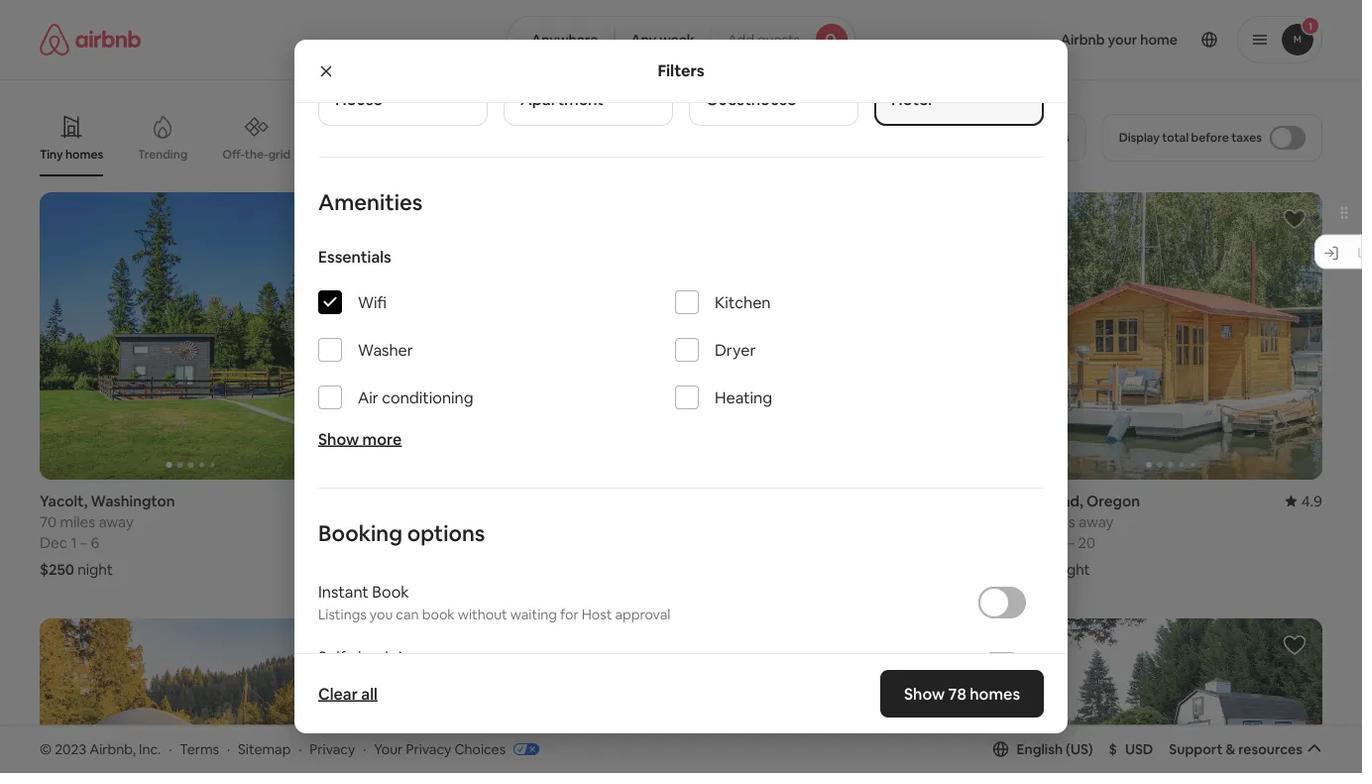 Task type: vqa. For each thing, say whether or not it's contained in the screenshot.
$1,465.40
no



Task type: locate. For each thing, give the bounding box(es) containing it.
0 horizontal spatial –
[[80, 533, 88, 553]]

dryer
[[715, 340, 756, 360]]

$
[[1110, 741, 1118, 759]]

guesthouse button
[[689, 0, 859, 126]]

2 · from the left
[[227, 741, 230, 758]]

· left privacy link in the bottom left of the page
[[299, 741, 302, 758]]

2 horizontal spatial show
[[905, 684, 945, 704]]

night down 6 on the bottom left of the page
[[78, 560, 113, 579]]

anywhere button
[[507, 16, 615, 63]]

show left "more"
[[318, 429, 359, 449]]

heating
[[715, 387, 773, 408]]

air
[[358, 387, 379, 408]]

instant book listings you can book without waiting for host approval
[[318, 582, 671, 624]]

resources
[[1239, 741, 1303, 759]]

any week
[[631, 31, 695, 49]]

guesthouse
[[706, 89, 797, 109]]

homes right 78
[[970, 684, 1021, 704]]

display
[[1120, 130, 1160, 145]]

miles up 1 in the left of the page
[[60, 513, 95, 532]]

1 horizontal spatial nov
[[1020, 533, 1047, 553]]

· right 'terms' 'link'
[[227, 741, 230, 758]]

0 horizontal spatial nov
[[367, 533, 394, 553]]

filters
[[658, 61, 705, 81]]

$ usd
[[1110, 741, 1154, 759]]

for
[[560, 606, 579, 624]]

yacolt,
[[40, 492, 88, 511]]

night inside the portland, oregon 50 miles away nov 15 – 20 night
[[1055, 560, 1091, 579]]

2 – from the left
[[408, 533, 416, 553]]

off-the-grid
[[222, 147, 291, 162]]

© 2023 airbnb, inc. ·
[[40, 741, 172, 758]]

map
[[674, 653, 703, 671]]

1 night from the left
[[78, 560, 113, 579]]

book
[[372, 582, 409, 602]]

1 nov from the left
[[367, 533, 394, 553]]

homes right tiny
[[65, 147, 103, 162]]

off-
[[222, 147, 245, 162]]

oregon
[[1087, 492, 1141, 511]]

nov down 50 on the bottom right
[[1020, 533, 1047, 553]]

– left '7'
[[408, 533, 416, 553]]

hotel
[[892, 89, 932, 109]]

show inside button
[[636, 653, 671, 671]]

1 horizontal spatial –
[[408, 533, 416, 553]]

away
[[99, 513, 134, 532], [426, 513, 461, 532], [1079, 513, 1114, 532]]

2 away from the left
[[426, 513, 461, 532]]

2 nov from the left
[[1020, 533, 1047, 553]]

away for yacolt,
[[99, 513, 134, 532]]

2 miles from the left
[[387, 513, 422, 532]]

self check-in
[[318, 647, 411, 668]]

3 miles from the left
[[1041, 513, 1076, 532]]

grid
[[268, 147, 291, 162]]

privacy down clear
[[310, 741, 355, 758]]

2023
[[55, 741, 86, 758]]

house
[[335, 89, 383, 109]]

miles up 15
[[1041, 513, 1076, 532]]

2 vertical spatial show
[[905, 684, 945, 704]]

homes
[[65, 147, 103, 162], [970, 684, 1021, 704]]

0 horizontal spatial privacy
[[310, 741, 355, 758]]

kitchen
[[715, 292, 771, 313]]

taxes
[[1232, 130, 1263, 145]]

filters dialog
[[295, 0, 1068, 774]]

away inside the portland, oregon 50 miles away nov 15 – 20 night
[[1079, 513, 1114, 532]]

miles inside yacolt, washington 70 miles away dec 1 – 6 $250 night
[[60, 513, 95, 532]]

terms · sitemap · privacy ·
[[180, 741, 366, 758]]

check-
[[349, 647, 399, 668]]

show more
[[318, 429, 402, 449]]

your privacy choices link
[[374, 741, 540, 760]]

more
[[363, 429, 402, 449]]

1 away from the left
[[99, 513, 134, 532]]

any
[[631, 31, 657, 49]]

– inside the portland, oregon 50 miles away nov 15 – 20 night
[[1068, 533, 1076, 553]]

tiny homes
[[40, 147, 103, 162]]

2 horizontal spatial miles
[[1041, 513, 1076, 532]]

dec
[[40, 533, 67, 553]]

show
[[318, 429, 359, 449], [636, 653, 671, 671], [905, 684, 945, 704]]

20
[[1079, 533, 1096, 553]]

1 – from the left
[[80, 533, 88, 553]]

1 horizontal spatial show
[[636, 653, 671, 671]]

yacolt, washington 70 miles away dec 1 – 6 $250 night
[[40, 492, 175, 579]]

apartment
[[521, 89, 604, 109]]

1 vertical spatial homes
[[970, 684, 1021, 704]]

1 horizontal spatial privacy
[[406, 741, 452, 758]]

&
[[1226, 741, 1236, 759]]

away up '7'
[[426, 513, 461, 532]]

amenities
[[318, 188, 423, 216]]

0 horizontal spatial night
[[78, 560, 113, 579]]

0 horizontal spatial homes
[[65, 147, 103, 162]]

support & resources button
[[1170, 741, 1323, 759]]

1 privacy from the left
[[310, 741, 355, 758]]

· right the inc.
[[169, 741, 172, 758]]

2 night from the left
[[1055, 560, 1091, 579]]

add to wishlist: vancouver, washington image
[[1284, 634, 1307, 658]]

night down 20
[[1055, 560, 1091, 579]]

– for dec
[[80, 533, 88, 553]]

– right 1 in the left of the page
[[80, 533, 88, 553]]

omg!
[[683, 147, 715, 162]]

nov left 2 on the bottom left
[[367, 533, 394, 553]]

2 horizontal spatial –
[[1068, 533, 1076, 553]]

miles up 2 on the bottom left
[[387, 513, 422, 532]]

show 78 homes link
[[881, 671, 1044, 718]]

night
[[78, 560, 113, 579], [1055, 560, 1091, 579]]

©
[[40, 741, 52, 758]]

none search field containing anywhere
[[507, 16, 856, 63]]

–
[[80, 533, 88, 553], [408, 533, 416, 553], [1068, 533, 1076, 553]]

away up 20
[[1079, 513, 1114, 532]]

sitemap
[[238, 741, 291, 758]]

clear all button
[[308, 675, 388, 714]]

1 vertical spatial show
[[636, 653, 671, 671]]

0 horizontal spatial show
[[318, 429, 359, 449]]

miles
[[60, 513, 95, 532], [387, 513, 422, 532], [1041, 513, 1076, 532]]

anywhere
[[532, 31, 598, 49]]

98 miles away nov 2 – 7
[[367, 513, 461, 553]]

away down washington
[[99, 513, 134, 532]]

miles for yacolt,
[[60, 513, 95, 532]]

nov inside the portland, oregon 50 miles away nov 15 – 20 night
[[1020, 533, 1047, 553]]

house button
[[318, 0, 488, 126]]

can
[[396, 606, 419, 624]]

3 away from the left
[[1079, 513, 1114, 532]]

0 horizontal spatial away
[[99, 513, 134, 532]]

2 privacy from the left
[[406, 741, 452, 758]]

you
[[370, 606, 393, 624]]

any week button
[[614, 16, 712, 63]]

homes inside show 78 homes link
[[970, 684, 1021, 704]]

None search field
[[507, 16, 856, 63]]

· left your
[[363, 741, 366, 758]]

your privacy choices
[[374, 741, 506, 758]]

2 horizontal spatial away
[[1079, 513, 1114, 532]]

– inside yacolt, washington 70 miles away dec 1 – 6 $250 night
[[80, 533, 88, 553]]

group
[[40, 99, 983, 177], [40, 192, 343, 480], [367, 192, 670, 480], [693, 192, 996, 480], [1020, 192, 1323, 480], [40, 619, 343, 774], [367, 619, 670, 774], [693, 619, 996, 774], [1020, 619, 1323, 774]]

1 horizontal spatial homes
[[970, 684, 1021, 704]]

add guests
[[728, 31, 801, 49]]

– right 15
[[1068, 533, 1076, 553]]

english (us) button
[[993, 741, 1094, 759]]

privacy right your
[[406, 741, 452, 758]]

1 miles from the left
[[60, 513, 95, 532]]

away for portland,
[[1079, 513, 1114, 532]]

1 · from the left
[[169, 741, 172, 758]]

0 vertical spatial show
[[318, 429, 359, 449]]

3 · from the left
[[299, 741, 302, 758]]

1 horizontal spatial night
[[1055, 560, 1091, 579]]

support & resources
[[1170, 741, 1303, 759]]

1 horizontal spatial away
[[426, 513, 461, 532]]

0 horizontal spatial miles
[[60, 513, 95, 532]]

4.9 out of 5 average rating image
[[1286, 492, 1323, 511]]

3 – from the left
[[1068, 533, 1076, 553]]

4.9
[[1302, 492, 1323, 511]]

tiny
[[40, 147, 63, 162]]

0 vertical spatial homes
[[65, 147, 103, 162]]

terms link
[[180, 741, 219, 758]]

show left map
[[636, 653, 671, 671]]

miles inside the portland, oregon 50 miles away nov 15 – 20 night
[[1041, 513, 1076, 532]]

washer
[[358, 340, 413, 360]]

listings
[[318, 606, 367, 624]]

homes inside group
[[65, 147, 103, 162]]

(us)
[[1066, 741, 1094, 759]]

1 horizontal spatial miles
[[387, 513, 422, 532]]

privacy
[[310, 741, 355, 758], [406, 741, 452, 758]]

$250
[[40, 560, 74, 579]]

show 78 homes
[[905, 684, 1021, 704]]

amazing views
[[759, 147, 843, 162]]

show left 78
[[905, 684, 945, 704]]

away inside yacolt, washington 70 miles away dec 1 – 6 $250 night
[[99, 513, 134, 532]]

nov
[[367, 533, 394, 553], [1020, 533, 1047, 553]]



Task type: describe. For each thing, give the bounding box(es) containing it.
all
[[361, 684, 378, 704]]

6
[[91, 533, 99, 553]]

2
[[397, 533, 405, 553]]

profile element
[[880, 0, 1323, 79]]

instant
[[318, 582, 369, 602]]

– inside 98 miles away nov 2 – 7
[[408, 533, 416, 553]]

essentials
[[318, 247, 392, 267]]

english
[[1017, 741, 1063, 759]]

night inside yacolt, washington 70 miles away dec 1 – 6 $250 night
[[78, 560, 113, 579]]

add to wishlist: chinook, washington image
[[630, 634, 654, 658]]

mansions
[[499, 147, 551, 162]]

group containing off-the-grid
[[40, 99, 983, 177]]

booking options
[[318, 519, 485, 548]]

views
[[811, 147, 843, 162]]

show for show more
[[318, 429, 359, 449]]

total
[[1163, 130, 1189, 145]]

treehouses
[[875, 147, 939, 162]]

usd
[[1126, 741, 1154, 759]]

skiing
[[333, 147, 367, 162]]

inc.
[[139, 741, 161, 758]]

book
[[422, 606, 455, 624]]

options
[[407, 519, 485, 548]]

amazing
[[759, 147, 809, 162]]

your
[[374, 741, 403, 758]]

washington
[[91, 492, 175, 511]]

portland, oregon 50 miles away nov 15 – 20 night
[[1020, 492, 1141, 579]]

show for show 78 homes
[[905, 684, 945, 704]]

week
[[660, 31, 695, 49]]

show more button
[[318, 429, 402, 449]]

– for nov
[[1068, 533, 1076, 553]]

wifi
[[358, 292, 387, 313]]

98
[[367, 513, 384, 532]]

the-
[[245, 147, 268, 162]]

booking
[[318, 519, 403, 548]]

in
[[399, 647, 411, 668]]

terms
[[180, 741, 219, 758]]

show map button
[[616, 638, 747, 686]]

air conditioning
[[358, 387, 474, 408]]

without
[[458, 606, 508, 624]]

miles inside 98 miles away nov 2 – 7
[[387, 513, 422, 532]]

support
[[1170, 741, 1223, 759]]

guests
[[758, 31, 801, 49]]

50
[[1020, 513, 1037, 532]]

add to wishlist: yacolt, washington image
[[303, 207, 327, 231]]

miles for portland,
[[1041, 513, 1076, 532]]

clear all
[[318, 684, 378, 704]]

conditioning
[[382, 387, 474, 408]]

nov inside 98 miles away nov 2 – 7
[[367, 533, 394, 553]]

add to wishlist: eugene, oregon image
[[303, 634, 327, 658]]

trending
[[138, 147, 188, 162]]

privacy link
[[310, 741, 355, 758]]

hotel button
[[875, 0, 1044, 126]]

show map
[[636, 653, 703, 671]]

70
[[40, 513, 57, 532]]

clear
[[318, 684, 358, 704]]

7
[[419, 533, 427, 553]]

show for show map
[[636, 653, 671, 671]]

add guests button
[[711, 16, 856, 63]]

4 · from the left
[[363, 741, 366, 758]]

add to wishlist: portland, oregon image
[[1284, 207, 1307, 231]]

beach
[[420, 147, 455, 162]]

1
[[71, 533, 77, 553]]

away inside 98 miles away nov 2 – 7
[[426, 513, 461, 532]]

before
[[1192, 130, 1230, 145]]

78
[[949, 684, 967, 704]]

approval
[[615, 606, 671, 624]]

add
[[728, 31, 755, 49]]

add to wishlist: portland, oregon image
[[957, 634, 981, 658]]

15
[[1051, 533, 1065, 553]]

apartment button
[[504, 0, 674, 126]]

airbnb,
[[90, 741, 136, 758]]

waiting
[[511, 606, 557, 624]]



